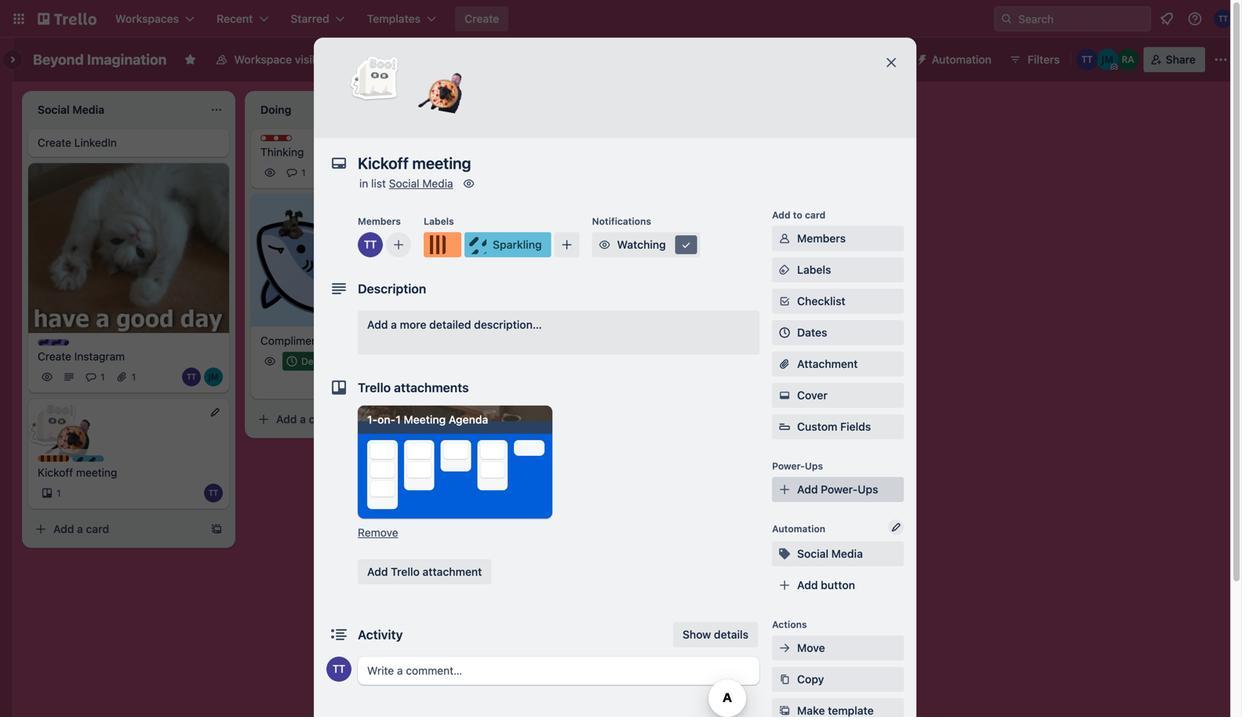 Task type: locate. For each thing, give the bounding box(es) containing it.
create for create instagram
[[38, 350, 71, 363]]

0 horizontal spatial labels
[[424, 216, 454, 227]]

terry turtle (terryturtle) image up on-
[[383, 374, 402, 393]]

add down kickoff
[[53, 523, 74, 536]]

add down custom
[[797, 483, 818, 496]]

1 horizontal spatial sparkling
[[493, 238, 542, 251]]

1
[[301, 167, 306, 178], [100, 372, 105, 383], [132, 372, 136, 383], [396, 413, 401, 426], [57, 488, 61, 499]]

edit card image
[[209, 406, 221, 419]]

media up button on the bottom right of the page
[[832, 547, 863, 560]]

move link
[[772, 636, 904, 661]]

1 right 1- at the left
[[396, 413, 401, 426]]

members up add members to card icon
[[358, 216, 401, 227]]

0 horizontal spatial add a card button
[[28, 517, 204, 542]]

visible
[[295, 53, 328, 66]]

sm image inside social media button
[[777, 546, 793, 562]]

labels
[[424, 216, 454, 227], [797, 263, 831, 276]]

1 vertical spatial media
[[832, 547, 863, 560]]

social up add button
[[797, 547, 829, 560]]

2 horizontal spatial add a card button
[[474, 303, 650, 329]]

open information menu image
[[1187, 11, 1203, 27]]

0 vertical spatial power-ups
[[840, 53, 897, 66]]

automation
[[932, 53, 992, 66], [772, 523, 826, 534]]

2 vertical spatial power-
[[821, 483, 858, 496]]

2 vertical spatial add a card
[[53, 523, 109, 536]]

0 vertical spatial labels
[[424, 216, 454, 227]]

2 horizontal spatial jeremy miller (jeremymiller198) image
[[1097, 49, 1119, 71]]

sm image left social media
[[777, 546, 793, 562]]

trello up 1- at the left
[[358, 380, 391, 395]]

kickoff meeting
[[38, 466, 117, 479]]

power-ups
[[840, 53, 897, 66], [772, 461, 823, 472]]

1 vertical spatial trello
[[391, 565, 420, 578]]

create linkedin link
[[38, 135, 220, 151]]

power- inside button
[[840, 53, 877, 66]]

1 horizontal spatial jeremy miller (jeremymiller198) image
[[405, 374, 424, 393]]

Write a comment text field
[[358, 657, 760, 685]]

2 horizontal spatial add a card
[[499, 309, 555, 322]]

create button
[[455, 6, 509, 31]]

members down add to card at top right
[[797, 232, 846, 245]]

1 horizontal spatial terry turtle (terryturtle) image
[[1077, 49, 1098, 71]]

card for left create from template… image
[[86, 523, 109, 536]]

1 vertical spatial members
[[797, 232, 846, 245]]

add a card down kickoff meeting
[[53, 523, 109, 536]]

0 vertical spatial social
[[389, 177, 419, 190]]

search image
[[1001, 13, 1013, 25]]

copy
[[797, 673, 824, 686]]

0 horizontal spatial power-ups
[[772, 461, 823, 472]]

terry turtle (terryturtle) image left ruby anderson (rubyanderson7) image
[[1077, 49, 1098, 71]]

0 vertical spatial sparkling
[[493, 238, 542, 251]]

1 down kickoff
[[57, 488, 61, 499]]

31
[[322, 356, 332, 367]]

1 horizontal spatial color: orange, title: none image
[[424, 232, 461, 257]]

0 horizontal spatial automation
[[772, 523, 826, 534]]

in list social media
[[359, 177, 453, 190]]

0 horizontal spatial members
[[358, 216, 401, 227]]

attachments
[[394, 380, 469, 395]]

automation button
[[910, 47, 1001, 72]]

add power-ups
[[797, 483, 878, 496]]

0 vertical spatial power-
[[840, 53, 877, 66]]

automation up social media
[[772, 523, 826, 534]]

0 horizontal spatial social
[[389, 177, 419, 190]]

ups up "add power-ups"
[[805, 461, 823, 472]]

beyond imagination
[[33, 51, 167, 68]]

automation inside automation button
[[932, 53, 992, 66]]

color: orange, title: none image right add members to card icon
[[424, 232, 461, 257]]

button
[[821, 579, 855, 592]]

None text field
[[350, 149, 868, 177]]

1 vertical spatial social
[[797, 547, 829, 560]]

labels down 'social media' link
[[424, 216, 454, 227]]

0 vertical spatial automation
[[932, 53, 992, 66]]

sm image
[[910, 47, 932, 69], [777, 231, 793, 246], [597, 237, 613, 253], [777, 388, 793, 403], [777, 640, 793, 656], [777, 672, 793, 687]]

sm image inside members link
[[777, 231, 793, 246]]

terry turtle (terryturtle) image right 'open information menu' icon
[[1214, 9, 1233, 28]]

activity
[[358, 627, 403, 642]]

1 horizontal spatial add a card button
[[251, 407, 427, 432]]

social inside social media button
[[797, 547, 829, 560]]

checklist link
[[772, 289, 904, 314]]

sparkling for right color: sky, title: "sparkling" element
[[493, 238, 542, 251]]

sm image right watching
[[678, 237, 694, 253]]

sm image inside automation button
[[910, 47, 932, 69]]

beyond
[[33, 51, 84, 68]]

instagram
[[74, 350, 125, 363]]

0 vertical spatial create
[[465, 12, 499, 25]]

notifications
[[592, 216, 651, 227]]

create instagram link
[[38, 349, 220, 365]]

Dec 31 checkbox
[[283, 352, 336, 371]]

color: bold red, title: "thoughts" element
[[261, 135, 319, 147]]

media
[[422, 177, 453, 190], [832, 547, 863, 560]]

share button
[[1144, 47, 1205, 72]]

a
[[523, 309, 529, 322], [391, 318, 397, 331], [300, 413, 306, 426], [77, 523, 83, 536]]

2 vertical spatial add a card button
[[28, 517, 204, 542]]

terry turtle (terryturtle) image for ruby anderson (rubyanderson7) icon
[[383, 374, 402, 393]]

0 horizontal spatial jeremy miller (jeremymiller198) image
[[204, 368, 223, 387]]

media right list
[[422, 177, 453, 190]]

members link
[[772, 226, 904, 251]]

jeremy miller (jeremymiller198) image for terry turtle (terryturtle) icon associated with ruby anderson (rubyanderson7) icon
[[405, 374, 424, 393]]

description…
[[474, 318, 542, 331]]

1 vertical spatial terry turtle (terryturtle) image
[[1077, 49, 1098, 71]]

dates button
[[772, 320, 904, 345]]

add down remove link
[[367, 565, 388, 578]]

pete ghost image
[[350, 53, 400, 104]]

cover
[[797, 389, 828, 402]]

1 vertical spatial power-
[[772, 461, 805, 472]]

automation left filters button
[[932, 53, 992, 66]]

ruby anderson (rubyanderson7) image
[[1117, 49, 1139, 71]]

1 vertical spatial create
[[38, 136, 71, 149]]

ups left automation button
[[877, 53, 897, 66]]

0 horizontal spatial sparkling
[[88, 457, 131, 468]]

jeremy miller (jeremymiller198) image left ruby anderson (rubyanderson7) icon
[[405, 374, 424, 393]]

share
[[1166, 53, 1196, 66]]

create from template… image
[[433, 413, 446, 426], [210, 523, 223, 536]]

create for create
[[465, 12, 499, 25]]

1 vertical spatial add a card button
[[251, 407, 427, 432]]

trello attachments
[[358, 380, 469, 395]]

1 vertical spatial labels
[[797, 263, 831, 276]]

0 vertical spatial create from template… image
[[433, 413, 446, 426]]

sm image down actions
[[777, 640, 793, 656]]

sm image left copy
[[777, 672, 793, 687]]

sm image down notifications
[[597, 237, 613, 253]]

add to card
[[772, 210, 826, 221]]

1 horizontal spatial power-ups
[[840, 53, 897, 66]]

remove link
[[358, 526, 398, 539]]

1 down thoughts thinking
[[301, 167, 306, 178]]

1 vertical spatial power-ups
[[772, 461, 823, 472]]

members
[[358, 216, 401, 227], [797, 232, 846, 245]]

trello
[[358, 380, 391, 395], [391, 565, 420, 578]]

add a card down dec 31 option
[[276, 413, 332, 426]]

attachment
[[797, 357, 858, 370]]

attachment button
[[772, 352, 904, 377]]

add
[[772, 210, 791, 221], [499, 309, 520, 322], [367, 318, 388, 331], [276, 413, 297, 426], [797, 483, 818, 496], [53, 523, 74, 536], [367, 565, 388, 578], [797, 579, 818, 592]]

1 horizontal spatial social
[[797, 547, 829, 560]]

0 vertical spatial add a card button
[[474, 303, 650, 329]]

ups
[[877, 53, 897, 66], [805, 461, 823, 472], [858, 483, 878, 496]]

2 vertical spatial ups
[[858, 483, 878, 496]]

add a card button for create from template… icon
[[474, 303, 650, 329]]

social right list
[[389, 177, 419, 190]]

2 horizontal spatial terry turtle (terryturtle) image
[[1214, 9, 1233, 28]]

ups down fields
[[858, 483, 878, 496]]

sm image down add to card at top right
[[777, 262, 793, 278]]

1 vertical spatial color: orange, title: none image
[[38, 456, 69, 462]]

dec 31
[[301, 356, 332, 367]]

social
[[389, 177, 419, 190], [797, 547, 829, 560]]

sm image down copy link
[[777, 703, 793, 717]]

terry turtle (terryturtle) image
[[1214, 9, 1233, 28], [1077, 49, 1098, 71], [383, 374, 402, 393]]

jeremy miller (jeremymiller198) image
[[1097, 49, 1119, 71], [204, 368, 223, 387], [405, 374, 424, 393]]

sm image inside move link
[[777, 640, 793, 656]]

color: orange, title: none image
[[424, 232, 461, 257], [38, 456, 69, 462]]

color: orange, title: none image up kickoff
[[38, 456, 69, 462]]

0 vertical spatial add a card
[[499, 309, 555, 322]]

sm image left cover
[[777, 388, 793, 403]]

0 vertical spatial color: sky, title: "sparkling" element
[[465, 232, 551, 257]]

show details
[[683, 628, 749, 641]]

remove
[[358, 526, 398, 539]]

0 horizontal spatial terry turtle (terryturtle) image
[[383, 374, 402, 393]]

card for the right create from template… image
[[309, 413, 332, 426]]

description
[[358, 281, 426, 296]]

sm image inside watching button
[[597, 237, 613, 253]]

sm image right 'social media' link
[[461, 176, 477, 191]]

add a card
[[499, 309, 555, 322], [276, 413, 332, 426], [53, 523, 109, 536]]

power-
[[840, 53, 877, 66], [772, 461, 805, 472], [821, 483, 858, 496]]

sparkling for the leftmost color: sky, title: "sparkling" element
[[88, 457, 131, 468]]

sm image left checklist on the top of page
[[777, 294, 793, 309]]

sm image down add to card at top right
[[777, 231, 793, 246]]

1 vertical spatial color: sky, title: "sparkling" element
[[72, 456, 131, 468]]

fields
[[841, 420, 871, 433]]

1 horizontal spatial create from template… image
[[433, 413, 446, 426]]

add a more detailed description…
[[367, 318, 542, 331]]

0 horizontal spatial color: orange, title: none image
[[38, 456, 69, 462]]

1 vertical spatial sparkling
[[88, 457, 131, 468]]

0 vertical spatial members
[[358, 216, 401, 227]]

add a card button
[[474, 303, 650, 329], [251, 407, 427, 432], [28, 517, 204, 542]]

ups inside the power-ups button
[[877, 53, 897, 66]]

sparkling
[[493, 238, 542, 251], [88, 457, 131, 468]]

add a card right detailed
[[499, 309, 555, 322]]

imagination
[[87, 51, 167, 68]]

trello left attachment
[[391, 565, 420, 578]]

1 horizontal spatial automation
[[932, 53, 992, 66]]

1 vertical spatial add a card
[[276, 413, 332, 426]]

create inside button
[[465, 12, 499, 25]]

1 vertical spatial create from template… image
[[210, 523, 223, 536]]

0 vertical spatial media
[[422, 177, 453, 190]]

list
[[371, 177, 386, 190]]

0 vertical spatial terry turtle (terryturtle) image
[[1214, 9, 1233, 28]]

jeremy miller (jeremymiller198) image up edit card icon
[[204, 368, 223, 387]]

jeremy miller (jeremymiller198) image down search field
[[1097, 49, 1119, 71]]

terry turtle (terryturtle) image
[[358, 232, 383, 257], [182, 368, 201, 387], [204, 484, 223, 503], [326, 657, 352, 682]]

labels up checklist on the top of page
[[797, 263, 831, 276]]

dates
[[797, 326, 827, 339]]

sm image inside cover 'link'
[[777, 388, 793, 403]]

2 vertical spatial terry turtle (terryturtle) image
[[383, 374, 402, 393]]

sm image inside copy link
[[777, 672, 793, 687]]

sm image
[[461, 176, 477, 191], [678, 237, 694, 253], [777, 262, 793, 278], [777, 294, 793, 309], [777, 546, 793, 562], [777, 703, 793, 717]]

add left button on the bottom right of the page
[[797, 579, 818, 592]]

ruby anderson (rubyanderson7) image
[[427, 374, 446, 393]]

a left more
[[391, 318, 397, 331]]

2 vertical spatial create
[[38, 350, 71, 363]]

card
[[805, 210, 826, 221], [532, 309, 555, 322], [309, 413, 332, 426], [86, 523, 109, 536]]

sm image right the power-ups button
[[910, 47, 932, 69]]

add up chef
[[367, 318, 388, 331]]

show details link
[[673, 622, 758, 647]]

to
[[793, 210, 803, 221]]

watching button
[[592, 232, 700, 257]]

0 vertical spatial trello
[[358, 380, 391, 395]]

1 horizontal spatial labels
[[797, 263, 831, 276]]

1 horizontal spatial media
[[832, 547, 863, 560]]

0 vertical spatial ups
[[877, 53, 897, 66]]

workspace visible
[[234, 53, 328, 66]]

media inside social media button
[[832, 547, 863, 560]]

color: sky, title: "sparkling" element
[[465, 232, 551, 257], [72, 456, 131, 468]]



Task type: vqa. For each thing, say whether or not it's contained in the screenshot.
sm image related to Members
yes



Task type: describe. For each thing, give the bounding box(es) containing it.
add right detailed
[[499, 309, 520, 322]]

workspace
[[234, 53, 292, 66]]

create instagram
[[38, 350, 125, 363]]

workspace visible button
[[206, 47, 338, 72]]

meeting
[[404, 413, 446, 426]]

1 horizontal spatial members
[[797, 232, 846, 245]]

custom fields button
[[772, 419, 904, 435]]

primary element
[[0, 0, 1242, 38]]

sm image inside watching button
[[678, 237, 694, 253]]

add button button
[[772, 573, 904, 598]]

agenda
[[449, 413, 488, 426]]

a right detailed
[[523, 309, 529, 322]]

checklist
[[797, 295, 846, 308]]

0 horizontal spatial create from template… image
[[210, 523, 223, 536]]

labels link
[[772, 257, 904, 283]]

0 notifications image
[[1158, 9, 1176, 28]]

trello inside button
[[391, 565, 420, 578]]

cover link
[[772, 383, 904, 408]]

create for create linkedin
[[38, 136, 71, 149]]

create from template… image
[[656, 310, 669, 322]]

details
[[714, 628, 749, 641]]

sm image for move
[[777, 640, 793, 656]]

sm image for automation
[[910, 47, 932, 69]]

copy link
[[772, 667, 904, 692]]

custom fields
[[797, 420, 871, 433]]

0 horizontal spatial media
[[422, 177, 453, 190]]

0 vertical spatial color: orange, title: none image
[[424, 232, 461, 257]]

sm image for cover
[[777, 388, 793, 403]]

board link
[[341, 47, 407, 72]]

attachment
[[423, 565, 482, 578]]

sm image for members
[[777, 231, 793, 246]]

add a card button for the right create from template… image
[[251, 407, 427, 432]]

card for create from template… icon
[[532, 309, 555, 322]]

social media
[[797, 547, 863, 560]]

meeting
[[76, 466, 117, 479]]

add power-ups link
[[772, 477, 904, 502]]

Search field
[[994, 6, 1151, 31]]

star or unstar board image
[[184, 53, 197, 66]]

create linkedin
[[38, 136, 117, 149]]

linkedin
[[74, 136, 117, 149]]

more
[[400, 318, 426, 331]]

detailed
[[429, 318, 471, 331]]

compliment
[[261, 334, 322, 347]]

chef
[[344, 334, 368, 347]]

jeremy miller (jeremymiller198) image for terry turtle (terryturtle) icon associated with ruby anderson (rubyanderson7) image
[[1097, 49, 1119, 71]]

on-
[[378, 413, 396, 426]]

0 horizontal spatial add a card
[[53, 523, 109, 536]]

terry turtle (terryturtle) image for ruby anderson (rubyanderson7) image
[[1077, 49, 1098, 71]]

show menu image
[[1213, 52, 1229, 67]]

sm image inside labels link
[[777, 262, 793, 278]]

1-
[[367, 413, 378, 426]]

filters button
[[1004, 47, 1065, 72]]

0 horizontal spatial color: sky, title: "sparkling" element
[[72, 456, 131, 468]]

sm image inside the checklist link
[[777, 294, 793, 309]]

add button
[[797, 579, 855, 592]]

social media button
[[772, 542, 904, 567]]

a down kickoff meeting
[[77, 523, 83, 536]]

compliment the chef link
[[261, 333, 443, 349]]

add left to
[[772, 210, 791, 221]]

back to home image
[[38, 6, 97, 31]]

sm image for watching
[[597, 237, 613, 253]]

1 horizontal spatial add a card
[[276, 413, 332, 426]]

compliment the chef
[[261, 334, 368, 347]]

color: purple, title: none image
[[38, 340, 69, 346]]

a down dec 31 option
[[300, 413, 306, 426]]

thoughts thinking
[[261, 136, 319, 159]]

thinking
[[261, 146, 304, 159]]

add trello attachment button
[[358, 560, 492, 585]]

watching
[[617, 238, 666, 251]]

sm image for copy
[[777, 672, 793, 687]]

add a card button for left create from template… image
[[28, 517, 204, 542]]

in
[[359, 177, 368, 190]]

social media link
[[389, 177, 453, 190]]

kickoff meeting link
[[38, 465, 220, 481]]

1 down instagram
[[100, 372, 105, 383]]

1 down create instagram link
[[132, 372, 136, 383]]

move
[[797, 642, 825, 655]]

add members to card image
[[392, 237, 405, 253]]

custom
[[797, 420, 838, 433]]

power-ups inside button
[[840, 53, 897, 66]]

thinking link
[[261, 144, 443, 160]]

1-on-1 meeting agenda link
[[358, 406, 553, 519]]

ups inside add power-ups link
[[858, 483, 878, 496]]

Board name text field
[[25, 47, 175, 72]]

the
[[325, 334, 341, 347]]

kickoff
[[38, 466, 73, 479]]

1 vertical spatial automation
[[772, 523, 826, 534]]

1 horizontal spatial color: sky, title: "sparkling" element
[[465, 232, 551, 257]]

add a more detailed description… link
[[358, 311, 760, 355]]

filters
[[1028, 53, 1060, 66]]

board
[[367, 53, 398, 66]]

add trello attachment
[[367, 565, 482, 578]]

power-ups button
[[809, 47, 907, 72]]

1 vertical spatial ups
[[805, 461, 823, 472]]

actions
[[772, 619, 807, 630]]

add down dec 31 option
[[276, 413, 297, 426]]

dec
[[301, 356, 319, 367]]

1-on-1 meeting agenda
[[367, 413, 488, 426]]

show
[[683, 628, 711, 641]]

thoughts
[[276, 136, 319, 147]]



